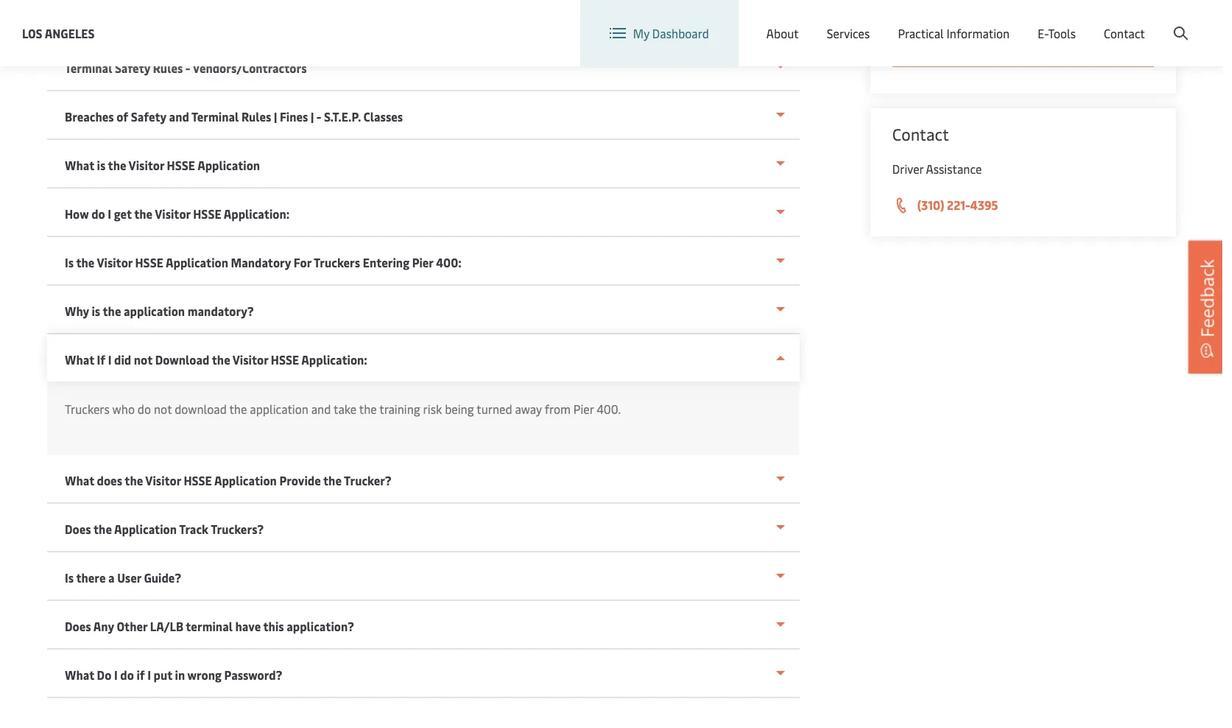 Task type: describe. For each thing, give the bounding box(es) containing it.
my dashboard
[[633, 25, 709, 41]]

0 vertical spatial -
[[186, 60, 190, 76]]

away
[[515, 401, 542, 417]]

hsse inside 'dropdown button'
[[167, 157, 195, 173]]

switch location button
[[786, 13, 892, 30]]

i for do
[[114, 667, 118, 683]]

do inside dropdown button
[[120, 667, 134, 683]]

1 vertical spatial terminal
[[191, 109, 239, 125]]

this
[[263, 618, 284, 634]]

other
[[117, 618, 147, 634]]

221-
[[947, 197, 971, 213]]

account
[[1152, 14, 1196, 29]]

not inside dropdown button
[[134, 352, 153, 368]]

hsse inside dropdown button
[[193, 206, 221, 222]]

practical information
[[898, 25, 1010, 41]]

my
[[633, 25, 650, 41]]

menu
[[976, 14, 1007, 30]]

la/lb
[[150, 618, 184, 634]]

feedback button
[[1189, 241, 1224, 374]]

wrong
[[188, 667, 222, 683]]

guide?
[[144, 570, 181, 586]]

for
[[294, 255, 312, 270]]

does the application track truckers? button
[[47, 504, 800, 553]]

what for what does the visitor hsse application provide the trucker?
[[65, 473, 94, 488]]

application inside dropdown button
[[124, 303, 185, 319]]

about button
[[767, 0, 799, 66]]

terminal safety rules - vendors/contractors button
[[47, 43, 800, 91]]

about
[[767, 25, 799, 41]]

driver assistance
[[893, 161, 982, 177]]

who
[[112, 401, 135, 417]]

my dashboard button
[[610, 0, 709, 66]]

practical
[[898, 25, 944, 41]]

put
[[154, 667, 172, 683]]

practical information button
[[898, 0, 1010, 66]]

1 | from the left
[[274, 109, 277, 125]]

how do i get the visitor hsse application: button
[[47, 189, 800, 237]]

did
[[114, 352, 131, 368]]

2 | from the left
[[311, 109, 314, 125]]

the right download on the left of page
[[212, 352, 230, 368]]

driver information
[[973, 36, 1074, 52]]

the right does
[[125, 473, 143, 488]]

have
[[235, 618, 261, 634]]

what do i do if i put in wrong password? button
[[47, 650, 800, 698]]

pier inside dropdown button
[[412, 255, 434, 270]]

e-
[[1038, 25, 1049, 41]]

1 horizontal spatial contact
[[1104, 25, 1146, 41]]

does for does any other la/lb terminal have this application?
[[65, 618, 91, 634]]

why is the application mandatory? button
[[47, 286, 800, 334]]

(310)
[[918, 197, 945, 213]]

the up why
[[76, 255, 95, 270]]

0 horizontal spatial contact
[[893, 123, 949, 145]]

(310) 221-4395
[[918, 197, 999, 213]]

4395
[[971, 197, 999, 213]]

(310) 221-4395 link
[[893, 196, 1154, 215]]

what does the visitor hsse application provide the trucker?
[[65, 473, 392, 488]]

create
[[1116, 14, 1150, 29]]

2 horizontal spatial do
[[138, 401, 151, 417]]

the inside 'dropdown button'
[[108, 157, 126, 173]]

login
[[1077, 14, 1105, 29]]

application up truckers?
[[214, 473, 277, 488]]

400.
[[597, 401, 621, 417]]

what for what if i did not download the visitor hsse application:
[[65, 352, 94, 368]]

driver for driver information
[[973, 36, 1006, 52]]

information for practical information
[[947, 25, 1010, 41]]

the inside dropdown button
[[134, 206, 153, 222]]

switch location
[[809, 14, 892, 29]]

classes
[[364, 109, 403, 125]]

there
[[76, 570, 106, 586]]

0 vertical spatial rules
[[153, 60, 183, 76]]

e-tools button
[[1038, 0, 1076, 66]]

get
[[114, 206, 132, 222]]

i for did
[[108, 352, 112, 368]]

truckers who do not download the application and take the training risk being turned away from pier 400.
[[65, 401, 621, 417]]

risk
[[423, 401, 442, 417]]

trucker?
[[344, 473, 392, 488]]

global
[[940, 14, 974, 30]]

application: inside how do i get the visitor hsse application: dropdown button
[[224, 206, 290, 222]]

if
[[137, 667, 145, 683]]

provide
[[280, 473, 321, 488]]

tools
[[1049, 25, 1076, 41]]

why
[[65, 303, 89, 319]]

truckers?
[[211, 521, 264, 537]]

driver for driver assistance
[[893, 161, 924, 177]]

los
[[22, 25, 42, 41]]

what is the visitor hsse application button
[[47, 140, 800, 189]]

track
[[179, 521, 209, 537]]

is for what
[[97, 157, 106, 173]]

what does the visitor hsse application provide the trucker? button
[[47, 455, 800, 504]]

what for what is the visitor hsse application
[[65, 157, 94, 173]]

1 vertical spatial safety
[[131, 109, 166, 125]]

does for does the application track truckers?
[[65, 521, 91, 537]]

is there a user guide? button
[[47, 553, 800, 601]]



Task type: vqa. For each thing, say whether or not it's contained in the screenshot.
Order and pay for terminal services, such as extra gate bookings, to seamlessly manage the flow of your cargo through APM Terminals. It's al Order
no



Task type: locate. For each thing, give the bounding box(es) containing it.
1 horizontal spatial do
[[120, 667, 134, 683]]

terminal down angeles
[[65, 60, 112, 76]]

driver inside 'link'
[[973, 36, 1006, 52]]

does left the any
[[65, 618, 91, 634]]

1 horizontal spatial terminal
[[191, 109, 239, 125]]

what inside 'dropdown button'
[[65, 157, 94, 173]]

i right the if
[[147, 667, 151, 683]]

contact button
[[1104, 0, 1146, 66]]

1 horizontal spatial pier
[[574, 401, 594, 417]]

does
[[65, 521, 91, 537], [65, 618, 91, 634]]

0 vertical spatial is
[[97, 157, 106, 173]]

the right provide
[[323, 473, 342, 488]]

login / create account link
[[1049, 0, 1196, 43]]

0 horizontal spatial do
[[91, 206, 105, 222]]

application down breaches of safety and terminal rules | fines | - s.t.e.p. classes at the top left of the page
[[198, 157, 260, 173]]

1 vertical spatial -
[[317, 109, 322, 125]]

/
[[1108, 14, 1113, 29]]

1 vertical spatial application
[[250, 401, 309, 417]]

password?
[[224, 667, 282, 683]]

i left get on the left top of page
[[108, 206, 111, 222]]

truckers
[[314, 255, 360, 270], [65, 401, 110, 417]]

information inside 'dropdown button'
[[947, 25, 1010, 41]]

is down breaches
[[97, 157, 106, 173]]

1 vertical spatial pier
[[574, 401, 594, 417]]

information inside 'link'
[[1009, 36, 1074, 52]]

not right did
[[134, 352, 153, 368]]

i right if at the left
[[108, 352, 112, 368]]

0 horizontal spatial pier
[[412, 255, 434, 270]]

fines
[[280, 109, 308, 125]]

1 vertical spatial and
[[311, 401, 331, 417]]

visitor up does the application track truckers? at left bottom
[[145, 473, 181, 488]]

global menu
[[940, 14, 1007, 30]]

2 does from the top
[[65, 618, 91, 634]]

terminal
[[186, 618, 233, 634]]

breaches of safety and terminal rules | fines | - s.t.e.p. classes button
[[47, 91, 800, 140]]

how
[[65, 206, 89, 222]]

application left take at the left of page
[[250, 401, 309, 417]]

the right get on the left top of page
[[134, 206, 153, 222]]

is inside is there a user guide? 'dropdown button'
[[65, 570, 74, 586]]

application:
[[224, 206, 290, 222], [302, 352, 368, 368]]

0 vertical spatial do
[[91, 206, 105, 222]]

3 what from the top
[[65, 473, 94, 488]]

do right how
[[91, 206, 105, 222]]

1 horizontal spatial application
[[250, 401, 309, 417]]

0 vertical spatial not
[[134, 352, 153, 368]]

0 vertical spatial application:
[[224, 206, 290, 222]]

1 horizontal spatial driver
[[973, 36, 1006, 52]]

0 horizontal spatial driver
[[893, 161, 924, 177]]

how do i get the visitor hsse application:
[[65, 206, 290, 222]]

is right why
[[92, 303, 100, 319]]

information
[[947, 25, 1010, 41], [1009, 36, 1074, 52]]

visitor inside 'dropdown button'
[[129, 157, 164, 173]]

1 vertical spatial application:
[[302, 352, 368, 368]]

truckers left who
[[65, 401, 110, 417]]

terminal safety rules - vendors/contractors
[[65, 60, 307, 76]]

services
[[827, 25, 870, 41]]

application: up mandatory
[[224, 206, 290, 222]]

visitor down the what is the visitor hsse application on the left top
[[155, 206, 191, 222]]

take
[[334, 401, 357, 417]]

what
[[65, 157, 94, 173], [65, 352, 94, 368], [65, 473, 94, 488], [65, 667, 94, 683]]

breaches of safety and terminal rules | fines | - s.t.e.p. classes
[[65, 109, 403, 125]]

the
[[108, 157, 126, 173], [134, 206, 153, 222], [76, 255, 95, 270], [103, 303, 121, 319], [212, 352, 230, 368], [229, 401, 247, 417], [359, 401, 377, 417], [125, 473, 143, 488], [323, 473, 342, 488], [94, 521, 112, 537]]

0 horizontal spatial rules
[[153, 60, 183, 76]]

does
[[97, 473, 122, 488]]

driver
[[973, 36, 1006, 52], [893, 161, 924, 177]]

1 vertical spatial contact
[[893, 123, 949, 145]]

- left vendors/contractors
[[186, 60, 190, 76]]

0 vertical spatial application
[[124, 303, 185, 319]]

the right why
[[103, 303, 121, 319]]

|
[[274, 109, 277, 125], [311, 109, 314, 125]]

application?
[[287, 618, 354, 634]]

terminal
[[65, 60, 112, 76], [191, 109, 239, 125]]

1 horizontal spatial application:
[[302, 352, 368, 368]]

4 what from the top
[[65, 667, 94, 683]]

i right do
[[114, 667, 118, 683]]

s.t.e.p.
[[324, 109, 361, 125]]

1 what from the top
[[65, 157, 94, 173]]

being
[[445, 401, 474, 417]]

driver up (310)
[[893, 161, 924, 177]]

the right download
[[229, 401, 247, 417]]

i for get
[[108, 206, 111, 222]]

of
[[117, 109, 128, 125]]

application down how do i get the visitor hsse application:
[[166, 255, 228, 270]]

what for what do i do if i put in wrong password?
[[65, 667, 94, 683]]

0 vertical spatial and
[[169, 109, 189, 125]]

visitor
[[129, 157, 164, 173], [155, 206, 191, 222], [97, 255, 133, 270], [233, 352, 268, 368], [145, 473, 181, 488]]

is for is there a user guide?
[[65, 570, 74, 586]]

-
[[186, 60, 190, 76], [317, 109, 322, 125]]

application up download on the left of page
[[124, 303, 185, 319]]

| left fines
[[274, 109, 277, 125]]

is inside 'dropdown button'
[[97, 157, 106, 173]]

is the visitor hsse application mandatory for truckers entering pier 400:
[[65, 255, 462, 270]]

what if i did not download the visitor hsse application: button
[[47, 334, 800, 382]]

visitor down mandatory? at the left
[[233, 352, 268, 368]]

in
[[175, 667, 185, 683]]

what is the visitor hsse application
[[65, 157, 260, 173]]

rules
[[153, 60, 183, 76], [242, 109, 271, 125]]

and
[[169, 109, 189, 125], [311, 401, 331, 417]]

and inside breaches of safety and terminal rules | fines | - s.t.e.p. classes dropdown button
[[169, 109, 189, 125]]

why is the application mandatory?
[[65, 303, 254, 319]]

application
[[198, 157, 260, 173], [166, 255, 228, 270], [214, 473, 277, 488], [114, 521, 177, 537]]

0 vertical spatial terminal
[[65, 60, 112, 76]]

visitor inside dropdown button
[[155, 206, 191, 222]]

application inside 'dropdown button'
[[198, 157, 260, 173]]

1 vertical spatial is
[[92, 303, 100, 319]]

1 horizontal spatial not
[[154, 401, 172, 417]]

what do i do if i put in wrong password?
[[65, 667, 282, 683]]

what left does
[[65, 473, 94, 488]]

the down of
[[108, 157, 126, 173]]

0 horizontal spatial -
[[186, 60, 190, 76]]

and down terminal safety rules - vendors/contractors
[[169, 109, 189, 125]]

0 horizontal spatial terminal
[[65, 60, 112, 76]]

what left if at the left
[[65, 352, 94, 368]]

vendors/contractors
[[193, 60, 307, 76]]

is
[[65, 255, 74, 270], [65, 570, 74, 586]]

dashboard
[[653, 25, 709, 41]]

0 vertical spatial driver
[[973, 36, 1006, 52]]

angeles
[[45, 25, 95, 41]]

application
[[124, 303, 185, 319], [250, 401, 309, 417]]

1 vertical spatial does
[[65, 618, 91, 634]]

information for driver information
[[1009, 36, 1074, 52]]

1 horizontal spatial rules
[[242, 109, 271, 125]]

1 horizontal spatial and
[[311, 401, 331, 417]]

1 vertical spatial rules
[[242, 109, 271, 125]]

i inside dropdown button
[[108, 206, 111, 222]]

application: up truckers who do not download the application and take the training risk being turned away from pier 400.
[[302, 352, 368, 368]]

download
[[155, 352, 210, 368]]

not
[[134, 352, 153, 368], [154, 401, 172, 417]]

and left take at the left of page
[[311, 401, 331, 417]]

turned
[[477, 401, 513, 417]]

entering
[[363, 255, 410, 270]]

1 horizontal spatial |
[[311, 109, 314, 125]]

is inside dropdown button
[[92, 303, 100, 319]]

location
[[847, 14, 892, 29]]

- left s.t.e.p.
[[317, 109, 322, 125]]

1 vertical spatial not
[[154, 401, 172, 417]]

0 horizontal spatial and
[[169, 109, 189, 125]]

0 vertical spatial truckers
[[314, 255, 360, 270]]

2 vertical spatial do
[[120, 667, 134, 683]]

is down how
[[65, 255, 74, 270]]

1 vertical spatial truckers
[[65, 401, 110, 417]]

does up there
[[65, 521, 91, 537]]

switch
[[809, 14, 844, 29]]

0 horizontal spatial truckers
[[65, 401, 110, 417]]

1 horizontal spatial -
[[317, 109, 322, 125]]

do
[[97, 667, 111, 683]]

the right take at the left of page
[[359, 401, 377, 417]]

is the visitor hsse application mandatory for truckers entering pier 400: button
[[47, 237, 800, 286]]

pier
[[412, 255, 434, 270], [574, 401, 594, 417]]

what left do
[[65, 667, 94, 683]]

hsse
[[167, 157, 195, 173], [193, 206, 221, 222], [135, 255, 163, 270], [271, 352, 299, 368], [184, 473, 212, 488]]

application: inside what if i did not download the visitor hsse application: dropdown button
[[302, 352, 368, 368]]

safety right of
[[131, 109, 166, 125]]

pier left 400.
[[574, 401, 594, 417]]

login / create account
[[1077, 14, 1196, 29]]

the down does
[[94, 521, 112, 537]]

what if i did not download the visitor hsse application:
[[65, 352, 368, 368]]

truckers inside dropdown button
[[314, 255, 360, 270]]

| right fines
[[311, 109, 314, 125]]

feedback
[[1195, 259, 1219, 337]]

safety up of
[[115, 60, 150, 76]]

1 horizontal spatial truckers
[[314, 255, 360, 270]]

do inside dropdown button
[[91, 206, 105, 222]]

download
[[175, 401, 227, 417]]

application left the track
[[114, 521, 177, 537]]

1 is from the top
[[65, 255, 74, 270]]

0 vertical spatial pier
[[412, 255, 434, 270]]

0 vertical spatial is
[[65, 255, 74, 270]]

a
[[108, 570, 115, 586]]

los angeles
[[22, 25, 95, 41]]

does any other la/lb terminal have this application? button
[[47, 601, 800, 650]]

0 horizontal spatial |
[[274, 109, 277, 125]]

safety
[[115, 60, 150, 76], [131, 109, 166, 125]]

pier left 400:
[[412, 255, 434, 270]]

1 vertical spatial driver
[[893, 161, 924, 177]]

0 horizontal spatial application:
[[224, 206, 290, 222]]

0 vertical spatial contact
[[1104, 25, 1146, 41]]

2 is from the top
[[65, 570, 74, 586]]

is inside is the visitor hsse application mandatory for truckers entering pier 400: dropdown button
[[65, 255, 74, 270]]

user
[[117, 570, 141, 586]]

if
[[97, 352, 105, 368]]

terminal down terminal safety rules - vendors/contractors
[[191, 109, 239, 125]]

0 vertical spatial does
[[65, 521, 91, 537]]

not left download
[[154, 401, 172, 417]]

is there a user guide?
[[65, 570, 181, 586]]

do right who
[[138, 401, 151, 417]]

1 vertical spatial do
[[138, 401, 151, 417]]

is for why
[[92, 303, 100, 319]]

does any other la/lb terminal have this application?
[[65, 618, 354, 634]]

do left the if
[[120, 667, 134, 683]]

is left there
[[65, 570, 74, 586]]

truckers right for
[[314, 255, 360, 270]]

0 vertical spatial safety
[[115, 60, 150, 76]]

1 vertical spatial is
[[65, 570, 74, 586]]

2 what from the top
[[65, 352, 94, 368]]

0 horizontal spatial application
[[124, 303, 185, 319]]

training
[[380, 401, 420, 417]]

1 does from the top
[[65, 521, 91, 537]]

mandatory?
[[188, 303, 254, 319]]

e-tools
[[1038, 25, 1076, 41]]

visitor down get on the left top of page
[[97, 255, 133, 270]]

breaches
[[65, 109, 114, 125]]

visitor up get on the left top of page
[[129, 157, 164, 173]]

do
[[91, 206, 105, 222], [138, 401, 151, 417], [120, 667, 134, 683]]

is for is the visitor hsse application mandatory for truckers entering pier 400:
[[65, 255, 74, 270]]

driver down menu
[[973, 36, 1006, 52]]

400:
[[436, 255, 462, 270]]

driver information link
[[893, 24, 1154, 67]]

what up how
[[65, 157, 94, 173]]

0 horizontal spatial not
[[134, 352, 153, 368]]



